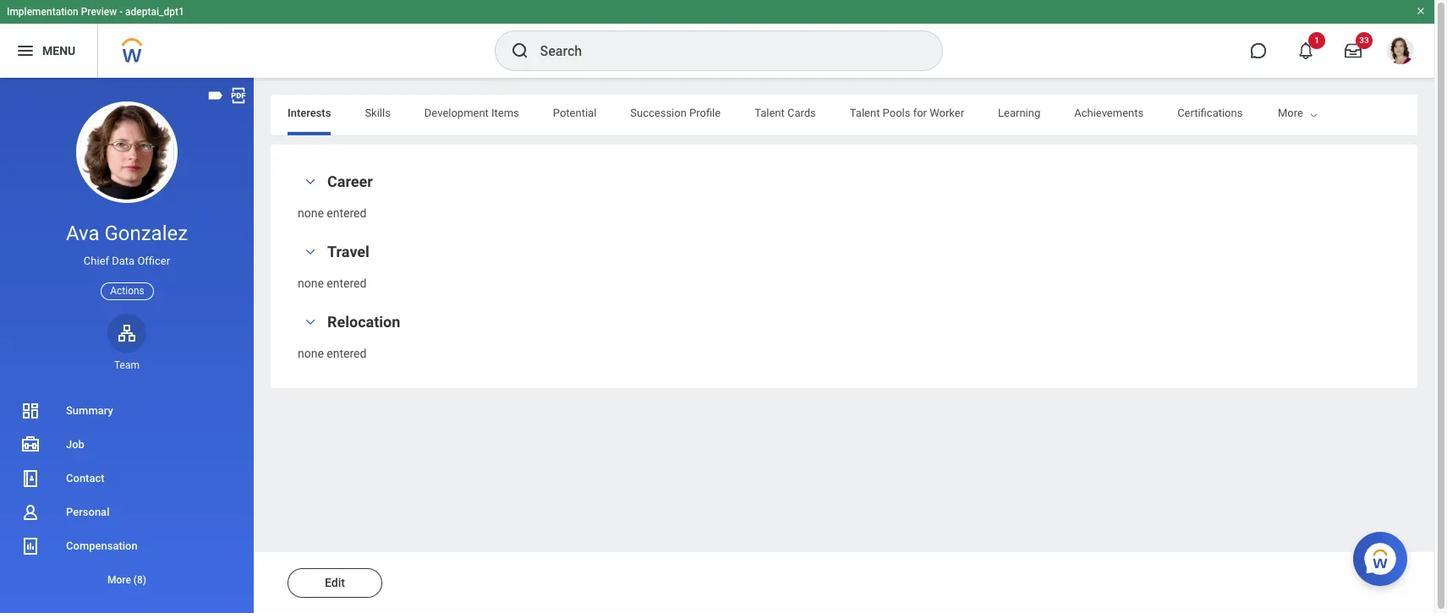 Task type: locate. For each thing, give the bounding box(es) containing it.
entered down relocation
[[327, 346, 367, 360]]

more inside dropdown button
[[107, 574, 131, 586]]

talent left pools
[[850, 107, 880, 119]]

none inside career group
[[298, 206, 324, 220]]

my
[[1360, 107, 1375, 119]]

2 chevron down image from the top
[[300, 316, 321, 328]]

none for travel
[[298, 276, 324, 290]]

worker
[[930, 107, 965, 119]]

more (8)
[[107, 574, 146, 586]]

more down notifications large 'icon'
[[1278, 107, 1304, 119]]

inbox large image
[[1345, 42, 1362, 59]]

implementation
[[7, 6, 78, 18]]

1 vertical spatial entered
[[327, 276, 367, 290]]

3 none entered from the top
[[298, 346, 367, 360]]

contact
[[66, 472, 105, 485]]

entered inside career group
[[327, 206, 367, 220]]

list
[[0, 394, 254, 597]]

more for more (8)
[[107, 574, 131, 586]]

view team image
[[117, 323, 137, 343]]

none entered inside career group
[[298, 206, 367, 220]]

more (8) button
[[0, 570, 254, 591]]

talent pools for worker
[[850, 107, 965, 119]]

succession
[[631, 107, 687, 119]]

0 vertical spatial none entered
[[298, 206, 367, 220]]

tab list
[[271, 95, 1425, 135]]

more left (8)
[[107, 574, 131, 586]]

implementation preview -   adeptai_dpt1
[[7, 6, 184, 18]]

2 talent from the left
[[850, 107, 880, 119]]

skills
[[365, 107, 391, 119]]

none entered for relocation
[[298, 346, 367, 360]]

1 vertical spatial none entered
[[298, 276, 367, 290]]

none entered inside travel group
[[298, 276, 367, 290]]

3 entered from the top
[[327, 346, 367, 360]]

chevron down image inside relocation group
[[300, 316, 321, 328]]

Search Workday  search field
[[540, 32, 907, 69]]

team link
[[107, 314, 146, 372]]

travel group
[[298, 242, 1391, 291]]

2 entered from the top
[[327, 276, 367, 290]]

achievements
[[1075, 107, 1144, 119]]

2 none entered from the top
[[298, 276, 367, 290]]

succession profile
[[631, 107, 721, 119]]

1 vertical spatial none
[[298, 276, 324, 290]]

travel
[[327, 243, 370, 260]]

chevron down image
[[300, 176, 321, 188]]

none inside relocation group
[[298, 346, 324, 360]]

talent for talent pools for worker
[[850, 107, 880, 119]]

chevron down image for travel
[[300, 246, 321, 258]]

more (8) button
[[0, 564, 254, 597]]

chevron down image left relocation
[[300, 316, 321, 328]]

1 vertical spatial more
[[107, 574, 131, 586]]

1
[[1315, 36, 1320, 45]]

none entered down travel at top left
[[298, 276, 367, 290]]

none entered for career
[[298, 206, 367, 220]]

none inside travel group
[[298, 276, 324, 290]]

compensation
[[66, 540, 138, 553]]

none entered inside relocation group
[[298, 346, 367, 360]]

team ava gonzalez element
[[107, 359, 146, 372]]

1 none from the top
[[298, 206, 324, 220]]

contact link
[[0, 462, 254, 496]]

none entered down career button
[[298, 206, 367, 220]]

1 none entered from the top
[[298, 206, 367, 220]]

2 none from the top
[[298, 276, 324, 290]]

menu button
[[0, 24, 98, 78]]

talent left cards
[[755, 107, 785, 119]]

compensation link
[[0, 530, 254, 564]]

relocation
[[327, 313, 400, 330]]

1 entered from the top
[[327, 206, 367, 220]]

chevron down image inside travel group
[[300, 246, 321, 258]]

relocation group
[[298, 312, 1391, 362]]

2 vertical spatial none
[[298, 346, 324, 360]]

0 vertical spatial chevron down image
[[300, 246, 321, 258]]

entered for relocation
[[327, 346, 367, 360]]

entered
[[327, 206, 367, 220], [327, 276, 367, 290], [327, 346, 367, 360]]

cards
[[788, 107, 816, 119]]

job
[[66, 438, 85, 451]]

menu banner
[[0, 0, 1435, 78]]

0 horizontal spatial talent
[[755, 107, 785, 119]]

none entered
[[298, 206, 367, 220], [298, 276, 367, 290], [298, 346, 367, 360]]

none entered down relocation
[[298, 346, 367, 360]]

gonzalez
[[104, 222, 188, 245]]

more
[[1278, 107, 1304, 119], [107, 574, 131, 586]]

career
[[327, 173, 373, 190]]

2 vertical spatial entered
[[327, 346, 367, 360]]

none
[[298, 206, 324, 220], [298, 276, 324, 290], [298, 346, 324, 360]]

chevron down image left travel at top left
[[300, 246, 321, 258]]

0 vertical spatial entered
[[327, 206, 367, 220]]

0 horizontal spatial more
[[107, 574, 131, 586]]

1 chevron down image from the top
[[300, 246, 321, 258]]

notifications large image
[[1298, 42, 1315, 59]]

view printable version (pdf) image
[[229, 86, 248, 105]]

talent cards
[[755, 107, 816, 119]]

adeptai_dpt1
[[125, 6, 184, 18]]

entered inside relocation group
[[327, 346, 367, 360]]

more for more
[[1278, 107, 1304, 119]]

search image
[[510, 41, 530, 61]]

chief data officer
[[84, 255, 170, 268]]

3 none from the top
[[298, 346, 324, 360]]

1 horizontal spatial more
[[1278, 107, 1304, 119]]

chevron down image
[[300, 246, 321, 258], [300, 316, 321, 328]]

tag image
[[206, 86, 225, 105]]

chief
[[84, 255, 109, 268]]

1 vertical spatial chevron down image
[[300, 316, 321, 328]]

profile logan mcneil image
[[1388, 37, 1415, 68]]

navigation pane region
[[0, 78, 254, 613]]

1 horizontal spatial talent
[[850, 107, 880, 119]]

entered inside travel group
[[327, 276, 367, 290]]

ava
[[66, 222, 99, 245]]

development items
[[425, 107, 519, 119]]

0 vertical spatial none
[[298, 206, 324, 220]]

2 vertical spatial none entered
[[298, 346, 367, 360]]

1 talent from the left
[[755, 107, 785, 119]]

education
[[1277, 107, 1326, 119]]

(8)
[[134, 574, 146, 586]]

0 vertical spatial more
[[1278, 107, 1304, 119]]

entered down travel at top left
[[327, 276, 367, 290]]

entered down career button
[[327, 206, 367, 220]]

talent
[[755, 107, 785, 119], [850, 107, 880, 119]]



Task type: vqa. For each thing, say whether or not it's contained in the screenshot.
2nd location icon from the top
no



Task type: describe. For each thing, give the bounding box(es) containing it.
personal link
[[0, 496, 254, 530]]

entered for travel
[[327, 276, 367, 290]]

team
[[114, 359, 140, 371]]

summary image
[[20, 401, 41, 421]]

development
[[425, 107, 489, 119]]

check-
[[1377, 107, 1411, 119]]

summary
[[66, 404, 113, 417]]

menu
[[42, 44, 76, 57]]

-
[[119, 6, 123, 18]]

33 button
[[1335, 32, 1373, 69]]

justify image
[[15, 41, 36, 61]]

job image
[[20, 435, 41, 455]]

interests
[[288, 107, 331, 119]]

actions button
[[101, 282, 154, 300]]

profile
[[690, 107, 721, 119]]

data
[[112, 255, 135, 268]]

pools
[[883, 107, 911, 119]]

edit
[[325, 576, 345, 590]]

actions
[[110, 285, 145, 297]]

potential
[[553, 107, 597, 119]]

learning
[[998, 107, 1041, 119]]

edit button
[[288, 569, 382, 598]]

33
[[1360, 36, 1370, 45]]

officer
[[137, 255, 170, 268]]

contact image
[[20, 469, 41, 489]]

close environment banner image
[[1416, 6, 1427, 16]]

travel button
[[327, 243, 370, 260]]

my check-ins
[[1360, 107, 1425, 119]]

career button
[[327, 173, 373, 190]]

tab list containing interests
[[271, 95, 1425, 135]]

relocation button
[[327, 313, 400, 330]]

job link
[[0, 428, 254, 462]]

for
[[913, 107, 927, 119]]

ava gonzalez
[[66, 222, 188, 245]]

compensation image
[[20, 536, 41, 557]]

preview
[[81, 6, 117, 18]]

chevron down image for relocation
[[300, 316, 321, 328]]

none entered for travel
[[298, 276, 367, 290]]

none for relocation
[[298, 346, 324, 360]]

talent for talent cards
[[755, 107, 785, 119]]

1 button
[[1288, 32, 1326, 69]]

list containing summary
[[0, 394, 254, 597]]

personal image
[[20, 503, 41, 523]]

career group
[[298, 172, 1391, 221]]

personal
[[66, 506, 110, 519]]

summary link
[[0, 394, 254, 428]]

ins
[[1411, 107, 1425, 119]]

entered for career
[[327, 206, 367, 220]]

certifications
[[1178, 107, 1243, 119]]

items
[[492, 107, 519, 119]]

none for career
[[298, 206, 324, 220]]



